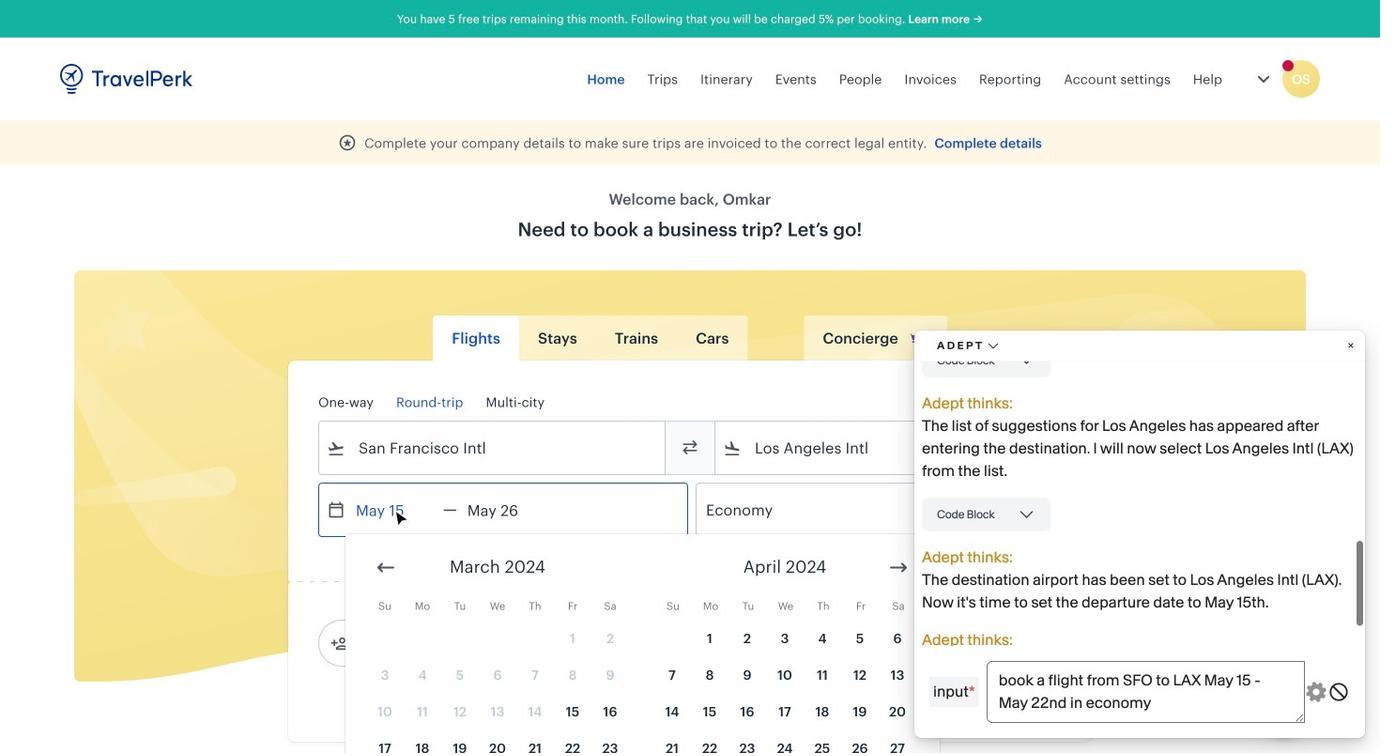 Task type: vqa. For each thing, say whether or not it's contained in the screenshot.
RETURN text field
yes



Task type: locate. For each thing, give the bounding box(es) containing it.
Depart text field
[[346, 484, 443, 536]]

From search field
[[346, 433, 641, 463]]

move backward to switch to the previous month. image
[[375, 557, 397, 579]]

move forward to switch to the next month. image
[[888, 557, 910, 579]]



Task type: describe. For each thing, give the bounding box(es) containing it.
calendar application
[[346, 535, 1381, 753]]

Return text field
[[457, 484, 555, 536]]

To search field
[[742, 433, 1037, 463]]



